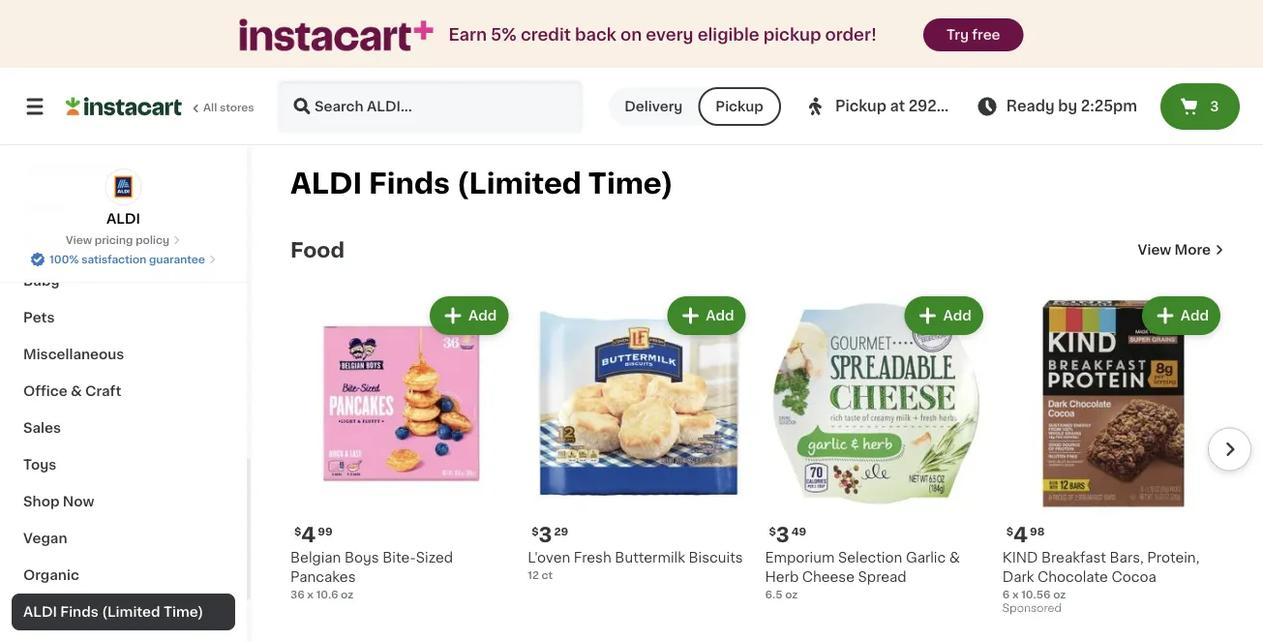Task type: describe. For each thing, give the bounding box(es) containing it.
emporium selection garlic & herb cheese spread 6.5 oz
[[766, 550, 961, 599]]

pickup at 2926 n. beltline rd
[[836, 99, 1051, 113]]

view more
[[1138, 243, 1211, 257]]

gift
[[79, 237, 106, 251]]

bars,
[[1110, 550, 1144, 564]]

5%
[[491, 27, 517, 43]]

item carousel region
[[291, 285, 1252, 633]]

2:25pm
[[1081, 99, 1138, 113]]

$ for belgian boys bite-sized pancakes
[[294, 526, 301, 536]]

aldi logo image
[[105, 168, 142, 205]]

office & craft
[[23, 384, 121, 398]]

toys link
[[12, 446, 235, 483]]

vegan
[[23, 532, 67, 545]]

beltline
[[970, 99, 1027, 113]]

& for office
[[71, 384, 82, 398]]

now
[[63, 495, 94, 508]]

kind
[[1003, 550, 1038, 564]]

$ for emporium selection garlic & herb cheese spread
[[769, 526, 776, 536]]

x inside kind breakfast bars, protein, dark chocolate cocoa 6 x 10.56 oz
[[1013, 589, 1019, 599]]

pancakes
[[291, 570, 356, 583]]

add button for sized
[[432, 298, 507, 333]]

1 horizontal spatial aldi
[[107, 212, 140, 226]]

on
[[621, 27, 642, 43]]

add button for biscuits
[[669, 298, 744, 333]]

2 horizontal spatial aldi
[[291, 170, 362, 198]]

buttermilk
[[615, 550, 686, 564]]

shop
[[23, 495, 59, 508]]

all stores
[[203, 102, 254, 113]]

personal care link
[[12, 115, 235, 152]]

craft
[[85, 384, 121, 398]]

(limited inside "link"
[[102, 605, 160, 619]]

$ 4 98
[[1007, 525, 1045, 545]]

miscellaneous link
[[12, 336, 235, 373]]

2 product group from the left
[[528, 292, 750, 582]]

sales
[[23, 421, 61, 435]]

view more link
[[1138, 240, 1225, 260]]

1 product group from the left
[[291, 292, 513, 602]]

policy
[[136, 235, 170, 245]]

ready by 2:25pm link
[[976, 95, 1138, 118]]

0 vertical spatial supplies
[[81, 164, 141, 177]]

garlic
[[906, 550, 946, 564]]

party & gift supplies
[[23, 237, 170, 251]]

0 vertical spatial aldi finds (limited time)
[[291, 170, 674, 198]]

3 product group from the left
[[766, 292, 988, 602]]

shop now
[[23, 495, 94, 508]]

personal care
[[23, 127, 121, 140]]

aldi finds (limited time) inside 'aldi finds (limited time)' "link"
[[23, 605, 204, 619]]

protein,
[[1148, 550, 1200, 564]]

x inside belgian boys bite-sized pancakes 36 x 10.6 oz
[[307, 589, 314, 599]]

care
[[88, 127, 121, 140]]

satisfaction
[[81, 254, 146, 265]]

biscuits
[[689, 550, 743, 564]]

12
[[528, 569, 539, 580]]

organic
[[23, 568, 79, 582]]

view for view more
[[1138, 243, 1172, 257]]

earn 5% credit back on every eligible pickup order!
[[449, 27, 877, 43]]

kitchen
[[23, 164, 78, 177]]

pickup at 2926 n. beltline rd button
[[805, 79, 1051, 134]]

eligible
[[698, 27, 760, 43]]

all stores link
[[66, 79, 256, 134]]

$ 3 49
[[769, 525, 807, 545]]

by
[[1059, 99, 1078, 113]]

sales link
[[12, 410, 235, 446]]

l'oven
[[528, 550, 571, 564]]

belgian boys bite-sized pancakes 36 x 10.6 oz
[[291, 550, 453, 599]]

sized
[[416, 550, 453, 564]]

kitchen supplies link
[[12, 152, 235, 189]]

food link
[[291, 238, 345, 261]]

miscellaneous
[[23, 348, 124, 361]]

n.
[[950, 99, 966, 113]]

food
[[291, 240, 345, 260]]

office
[[23, 384, 67, 398]]

try
[[947, 28, 969, 42]]

credit
[[521, 27, 571, 43]]

aldi inside "link"
[[23, 605, 57, 619]]

98
[[1030, 526, 1045, 536]]

aldi link
[[105, 168, 142, 229]]

kitchen supplies
[[23, 164, 141, 177]]

& inside emporium selection garlic & herb cheese spread 6.5 oz
[[950, 550, 961, 564]]

floral
[[23, 200, 62, 214]]

add for biscuits
[[706, 309, 735, 322]]

4 product group from the left
[[1003, 292, 1225, 619]]

99
[[318, 526, 333, 536]]

breakfast
[[1042, 550, 1107, 564]]

back
[[575, 27, 617, 43]]

baby link
[[12, 262, 235, 299]]

0 vertical spatial finds
[[369, 170, 450, 198]]



Task type: vqa. For each thing, say whether or not it's contained in the screenshot.
left View
yes



Task type: locate. For each thing, give the bounding box(es) containing it.
ct
[[542, 569, 553, 580]]

product group
[[291, 292, 513, 602], [528, 292, 750, 582], [766, 292, 988, 602], [1003, 292, 1225, 619]]

1 4 from the left
[[301, 525, 316, 545]]

time) down organic link
[[164, 605, 204, 619]]

finds down search field
[[369, 170, 450, 198]]

2926
[[909, 99, 947, 113]]

49
[[792, 526, 807, 536]]

1 add button from the left
[[432, 298, 507, 333]]

supplies down care on the top left of the page
[[81, 164, 141, 177]]

1 oz from the left
[[341, 589, 354, 599]]

aldi down organic
[[23, 605, 57, 619]]

view inside "link"
[[66, 235, 92, 245]]

pickup for pickup at 2926 n. beltline rd
[[836, 99, 887, 113]]

pickup inside popup button
[[836, 99, 887, 113]]

pricing
[[95, 235, 133, 245]]

1 horizontal spatial 3
[[776, 525, 790, 545]]

1 horizontal spatial 4
[[1014, 525, 1028, 545]]

&
[[64, 237, 76, 251], [71, 384, 82, 398], [950, 550, 961, 564]]

$ 3 29
[[532, 525, 569, 545]]

oz for 3
[[785, 589, 798, 599]]

100% satisfaction guarantee button
[[30, 248, 217, 267]]

0 horizontal spatial (limited
[[102, 605, 160, 619]]

1 horizontal spatial x
[[1013, 589, 1019, 599]]

4 add from the left
[[1181, 309, 1210, 322]]

$ inside $ 3 29
[[532, 526, 539, 536]]

view up the 100%
[[66, 235, 92, 245]]

chocolate
[[1038, 570, 1109, 583]]

& right garlic
[[950, 550, 961, 564]]

supplies
[[81, 164, 141, 177], [109, 237, 170, 251]]

1 horizontal spatial oz
[[785, 589, 798, 599]]

4 $ from the left
[[1007, 526, 1014, 536]]

supplies up 100% satisfaction guarantee
[[109, 237, 170, 251]]

fresh
[[574, 550, 612, 564]]

add for sized
[[469, 309, 497, 322]]

free
[[973, 28, 1001, 42]]

aldi
[[291, 170, 362, 198], [107, 212, 140, 226], [23, 605, 57, 619]]

& up the 100%
[[64, 237, 76, 251]]

1 vertical spatial aldi finds (limited time)
[[23, 605, 204, 619]]

1 vertical spatial supplies
[[109, 237, 170, 251]]

$ inside $ 4 99
[[294, 526, 301, 536]]

delivery button
[[609, 87, 699, 126]]

$ left 49
[[769, 526, 776, 536]]

every
[[646, 27, 694, 43]]

time) inside "link"
[[164, 605, 204, 619]]

2 horizontal spatial 3
[[1211, 100, 1220, 113]]

& for party
[[64, 237, 76, 251]]

(limited
[[457, 170, 582, 198], [102, 605, 160, 619]]

ready
[[1007, 99, 1055, 113]]

$ inside $ 4 98
[[1007, 526, 1014, 536]]

0 horizontal spatial aldi finds (limited time)
[[23, 605, 204, 619]]

selection
[[839, 550, 903, 564]]

3 for emporium selection garlic & herb cheese spread
[[776, 525, 790, 545]]

2 vertical spatial aldi
[[23, 605, 57, 619]]

delivery
[[625, 100, 683, 113]]

100%
[[49, 254, 79, 265]]

party & gift supplies link
[[12, 226, 235, 262]]

Search field
[[279, 81, 582, 132]]

6.5
[[766, 589, 783, 599]]

at
[[891, 99, 905, 113]]

pickup inside 'pickup' button
[[716, 100, 764, 113]]

herb
[[766, 570, 799, 583]]

oz for 4
[[341, 589, 354, 599]]

instacart logo image
[[66, 95, 182, 118]]

oz right 10.6 at bottom
[[341, 589, 354, 599]]

oz
[[341, 589, 354, 599], [785, 589, 798, 599], [1054, 589, 1067, 599]]

pickup for pickup
[[716, 100, 764, 113]]

1 add from the left
[[469, 309, 497, 322]]

$ inside '$ 3 49'
[[769, 526, 776, 536]]

pickup button
[[699, 87, 781, 126]]

1 horizontal spatial time)
[[588, 170, 674, 198]]

more
[[1175, 243, 1211, 257]]

finds inside "link"
[[60, 605, 99, 619]]

oz down the chocolate
[[1054, 589, 1067, 599]]

10.6
[[316, 589, 338, 599]]

$ left "29"
[[532, 526, 539, 536]]

4 left 99
[[301, 525, 316, 545]]

4 for belgian
[[301, 525, 316, 545]]

view left more on the right of the page
[[1138, 243, 1172, 257]]

4 add button from the left
[[1144, 298, 1219, 333]]

3 inside button
[[1211, 100, 1220, 113]]

cocoa
[[1112, 570, 1157, 583]]

3 oz from the left
[[1054, 589, 1067, 599]]

belgian
[[291, 550, 341, 564]]

x right 6
[[1013, 589, 1019, 599]]

2 $ from the left
[[532, 526, 539, 536]]

None search field
[[277, 79, 584, 134]]

time)
[[588, 170, 674, 198], [164, 605, 204, 619]]

0 vertical spatial (limited
[[457, 170, 582, 198]]

rd
[[1031, 99, 1051, 113]]

2 x from the left
[[1013, 589, 1019, 599]]

$ left 98
[[1007, 526, 1014, 536]]

0 horizontal spatial x
[[307, 589, 314, 599]]

3 button
[[1161, 83, 1240, 130]]

1 $ from the left
[[294, 526, 301, 536]]

pickup left at
[[836, 99, 887, 113]]

toys
[[23, 458, 56, 472]]

add button
[[432, 298, 507, 333], [669, 298, 744, 333], [907, 298, 982, 333], [1144, 298, 1219, 333]]

earn
[[449, 27, 487, 43]]

2 horizontal spatial oz
[[1054, 589, 1067, 599]]

1 vertical spatial (limited
[[102, 605, 160, 619]]

2 add button from the left
[[669, 298, 744, 333]]

add button for &
[[907, 298, 982, 333]]

order!
[[826, 27, 877, 43]]

4 left 98
[[1014, 525, 1028, 545]]

x
[[307, 589, 314, 599], [1013, 589, 1019, 599]]

1 x from the left
[[307, 589, 314, 599]]

try free
[[947, 28, 1001, 42]]

1 vertical spatial aldi
[[107, 212, 140, 226]]

view pricing policy
[[66, 235, 170, 245]]

3 for l'oven fresh buttermilk biscuits
[[539, 525, 552, 545]]

pets link
[[12, 299, 235, 336]]

shop now link
[[12, 483, 235, 520]]

2 oz from the left
[[785, 589, 798, 599]]

kind breakfast bars, protein, dark chocolate cocoa 6 x 10.56 oz
[[1003, 550, 1200, 599]]

sponsored badge image
[[1003, 603, 1062, 614]]

3 add button from the left
[[907, 298, 982, 333]]

1 vertical spatial time)
[[164, 605, 204, 619]]

0 horizontal spatial time)
[[164, 605, 204, 619]]

2 vertical spatial &
[[950, 550, 961, 564]]

6
[[1003, 589, 1010, 599]]

finds down organic
[[60, 605, 99, 619]]

0 vertical spatial time)
[[588, 170, 674, 198]]

1 horizontal spatial view
[[1138, 243, 1172, 257]]

1 vertical spatial finds
[[60, 605, 99, 619]]

l'oven fresh buttermilk biscuits 12 ct
[[528, 550, 743, 580]]

0 horizontal spatial oz
[[341, 589, 354, 599]]

1 horizontal spatial aldi finds (limited time)
[[291, 170, 674, 198]]

aldi finds (limited time) link
[[12, 594, 235, 630]]

vegan link
[[12, 520, 235, 557]]

0 horizontal spatial view
[[66, 235, 92, 245]]

0 horizontal spatial 4
[[301, 525, 316, 545]]

4 for kind
[[1014, 525, 1028, 545]]

pets
[[23, 311, 55, 324]]

all
[[203, 102, 217, 113]]

oz right 6.5
[[785, 589, 798, 599]]

stores
[[220, 102, 254, 113]]

pickup
[[764, 27, 822, 43]]

aldi up view pricing policy "link"
[[107, 212, 140, 226]]

0 vertical spatial &
[[64, 237, 76, 251]]

add for &
[[944, 309, 972, 322]]

organic link
[[12, 557, 235, 594]]

aldi up the food link
[[291, 170, 362, 198]]

1 horizontal spatial (limited
[[457, 170, 582, 198]]

view for view pricing policy
[[66, 235, 92, 245]]

$ for l'oven fresh buttermilk biscuits
[[532, 526, 539, 536]]

emporium
[[766, 550, 835, 564]]

spread
[[859, 570, 907, 583]]

1 vertical spatial &
[[71, 384, 82, 398]]

3
[[1211, 100, 1220, 113], [539, 525, 552, 545], [776, 525, 790, 545]]

express icon image
[[240, 19, 433, 51]]

party
[[23, 237, 61, 251]]

0 vertical spatial aldi
[[291, 170, 362, 198]]

guarantee
[[149, 254, 205, 265]]

oz inside belgian boys bite-sized pancakes 36 x 10.6 oz
[[341, 589, 354, 599]]

2 add from the left
[[706, 309, 735, 322]]

3 add from the left
[[944, 309, 972, 322]]

10.56
[[1022, 589, 1051, 599]]

1 horizontal spatial pickup
[[836, 99, 887, 113]]

aldi finds (limited time) down organic link
[[23, 605, 204, 619]]

time) down delivery on the top of page
[[588, 170, 674, 198]]

oz inside kind breakfast bars, protein, dark chocolate cocoa 6 x 10.56 oz
[[1054, 589, 1067, 599]]

1 horizontal spatial finds
[[369, 170, 450, 198]]

0 horizontal spatial aldi
[[23, 605, 57, 619]]

2 4 from the left
[[1014, 525, 1028, 545]]

36
[[291, 589, 305, 599]]

pickup down eligible
[[716, 100, 764, 113]]

4
[[301, 525, 316, 545], [1014, 525, 1028, 545]]

3 $ from the left
[[769, 526, 776, 536]]

ready by 2:25pm
[[1007, 99, 1138, 113]]

0 horizontal spatial 3
[[539, 525, 552, 545]]

aldi finds (limited time) down search field
[[291, 170, 674, 198]]

floral link
[[12, 189, 235, 226]]

add
[[469, 309, 497, 322], [706, 309, 735, 322], [944, 309, 972, 322], [1181, 309, 1210, 322]]

& left 'craft'
[[71, 384, 82, 398]]

cheese
[[803, 570, 855, 583]]

$ left 99
[[294, 526, 301, 536]]

oz inside emporium selection garlic & herb cheese spread 6.5 oz
[[785, 589, 798, 599]]

$ for kind breakfast bars, protein, dark chocolate cocoa
[[1007, 526, 1014, 536]]

service type group
[[609, 87, 781, 126]]

baby
[[23, 274, 59, 288]]

x right "36"
[[307, 589, 314, 599]]

0 horizontal spatial pickup
[[716, 100, 764, 113]]

0 horizontal spatial finds
[[60, 605, 99, 619]]



